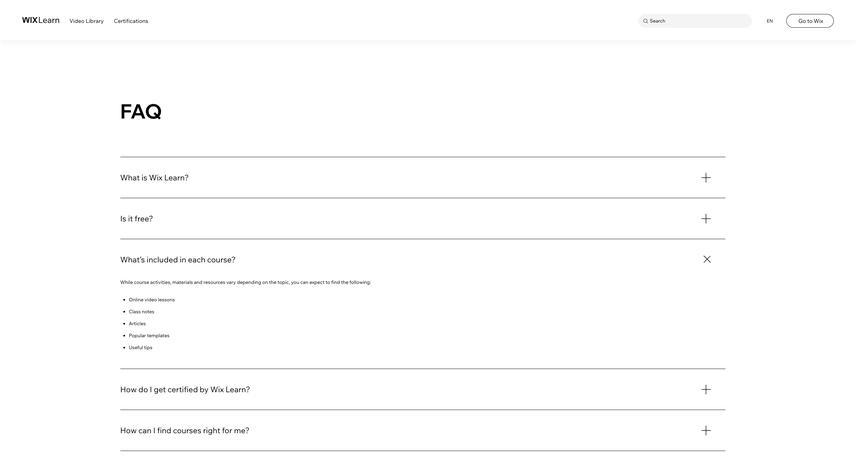 Task type: vqa. For each thing, say whether or not it's contained in the screenshot.
What is Wix Learn?
yes



Task type: describe. For each thing, give the bounding box(es) containing it.
wix for is
[[149, 173, 162, 183]]

useful
[[129, 344, 143, 351]]

while course activities, materials and resources vary depending on the topic, you can expect to find the following:
[[120, 279, 371, 285]]

on
[[262, 279, 268, 285]]

topic,
[[278, 279, 290, 285]]

library
[[86, 18, 104, 24]]

how do i get certified by wix learn?
[[120, 385, 250, 394]]

you
[[291, 279, 299, 285]]

online
[[129, 297, 144, 303]]

online video lessons
[[129, 297, 175, 303]]

go
[[798, 18, 806, 24]]

1 vertical spatial can
[[138, 426, 151, 435]]

right
[[203, 426, 220, 435]]

free?
[[135, 214, 153, 224]]

what's included in each course?
[[120, 255, 236, 265]]

certified
[[168, 385, 198, 394]]

what
[[120, 173, 140, 183]]

certifications link
[[114, 18, 148, 24]]

vary
[[226, 279, 236, 285]]

wix for to
[[814, 18, 823, 24]]

what's
[[120, 255, 145, 265]]

is
[[120, 214, 126, 224]]

go to wix
[[798, 18, 823, 24]]

faq
[[120, 98, 162, 124]]

by
[[200, 385, 209, 394]]

how for how do i get certified by wix learn?
[[120, 385, 137, 394]]

video
[[69, 18, 84, 24]]

certifications
[[114, 18, 148, 24]]

included
[[147, 255, 178, 265]]

course?
[[207, 255, 236, 265]]

lessons
[[158, 297, 175, 303]]

what is wix learn?
[[120, 173, 189, 183]]

while
[[120, 279, 133, 285]]

popular templates
[[129, 332, 169, 339]]

video library link
[[69, 18, 104, 24]]

resources
[[203, 279, 225, 285]]

expect
[[309, 279, 325, 285]]

notes
[[142, 309, 154, 315]]

0 vertical spatial learn?
[[164, 173, 189, 183]]

1 horizontal spatial can
[[300, 279, 308, 285]]

and
[[194, 279, 202, 285]]

useful tips
[[129, 344, 152, 351]]

how for how can i find courses right for me?
[[120, 426, 137, 435]]

courses
[[173, 426, 201, 435]]

class notes
[[129, 309, 154, 315]]



Task type: locate. For each thing, give the bounding box(es) containing it.
materials
[[172, 279, 193, 285]]

0 horizontal spatial the
[[269, 279, 276, 285]]

2 horizontal spatial wix
[[814, 18, 823, 24]]

is it free?
[[120, 214, 153, 224]]

i for get
[[150, 385, 152, 394]]

0 horizontal spatial learn?
[[164, 173, 189, 183]]

do
[[138, 385, 148, 394]]

learn? right "by"
[[226, 385, 250, 394]]

1 the from the left
[[269, 279, 276, 285]]

1 horizontal spatial find
[[331, 279, 340, 285]]

articles
[[129, 320, 146, 327]]

me?
[[234, 426, 249, 435]]

0 vertical spatial i
[[150, 385, 152, 394]]

depending
[[237, 279, 261, 285]]

0 horizontal spatial find
[[157, 426, 171, 435]]

how
[[120, 385, 137, 394], [120, 426, 137, 435]]

1 vertical spatial i
[[153, 426, 155, 435]]

1 horizontal spatial to
[[807, 18, 813, 24]]

in
[[180, 255, 186, 265]]

2 vertical spatial wix
[[210, 385, 224, 394]]

0 horizontal spatial can
[[138, 426, 151, 435]]

0 vertical spatial to
[[807, 18, 813, 24]]

Search text field
[[648, 17, 751, 25]]

find right expect
[[331, 279, 340, 285]]

1 vertical spatial learn?
[[226, 385, 250, 394]]

wix right "by"
[[210, 385, 224, 394]]

menu bar containing video library
[[0, 0, 856, 40]]

menu bar
[[0, 0, 856, 40]]

following:
[[350, 279, 371, 285]]

0 vertical spatial wix
[[814, 18, 823, 24]]

it
[[128, 214, 133, 224]]

0 horizontal spatial to
[[326, 279, 330, 285]]

get
[[154, 385, 166, 394]]

1 horizontal spatial i
[[153, 426, 155, 435]]

0 horizontal spatial i
[[150, 385, 152, 394]]

templates
[[147, 332, 169, 339]]

i left courses at the bottom left of the page
[[153, 426, 155, 435]]

0 vertical spatial how
[[120, 385, 137, 394]]

to right go at right
[[807, 18, 813, 24]]

wix
[[814, 18, 823, 24], [149, 173, 162, 183], [210, 385, 224, 394]]

course activities,
[[134, 279, 171, 285]]

popular
[[129, 332, 146, 339]]

1 vertical spatial to
[[326, 279, 330, 285]]

find left courses at the bottom left of the page
[[157, 426, 171, 435]]

video
[[145, 297, 157, 303]]

wix right is
[[149, 173, 162, 183]]

1 vertical spatial wix
[[149, 173, 162, 183]]

the
[[269, 279, 276, 285], [341, 279, 348, 285]]

en
[[767, 18, 773, 24]]

1 vertical spatial find
[[157, 426, 171, 435]]

class
[[129, 309, 141, 315]]

go to wix link
[[786, 14, 834, 28]]

the left following:
[[341, 279, 348, 285]]

the right the on in the bottom left of the page
[[269, 279, 276, 285]]

video library
[[69, 18, 104, 24]]

learn? right is
[[164, 173, 189, 183]]

tips
[[144, 344, 152, 351]]

en button
[[763, 14, 776, 28]]

0 horizontal spatial wix
[[149, 173, 162, 183]]

is
[[141, 173, 147, 183]]

to
[[807, 18, 813, 24], [326, 279, 330, 285]]

1 how from the top
[[120, 385, 137, 394]]

for
[[222, 426, 232, 435]]

1 vertical spatial how
[[120, 426, 137, 435]]

each
[[188, 255, 205, 265]]

i
[[150, 385, 152, 394], [153, 426, 155, 435]]

i right 'do'
[[150, 385, 152, 394]]

find
[[331, 279, 340, 285], [157, 426, 171, 435]]

2 how from the top
[[120, 426, 137, 435]]

1 horizontal spatial wix
[[210, 385, 224, 394]]

1 horizontal spatial the
[[341, 279, 348, 285]]

2 the from the left
[[341, 279, 348, 285]]

learn?
[[164, 173, 189, 183], [226, 385, 250, 394]]

i for find
[[153, 426, 155, 435]]

1 horizontal spatial learn?
[[226, 385, 250, 394]]

wix right go at right
[[814, 18, 823, 24]]

can
[[300, 279, 308, 285], [138, 426, 151, 435]]

to right expect
[[326, 279, 330, 285]]

0 vertical spatial can
[[300, 279, 308, 285]]

how can i find courses right for me?
[[120, 426, 249, 435]]

0 vertical spatial find
[[331, 279, 340, 285]]



